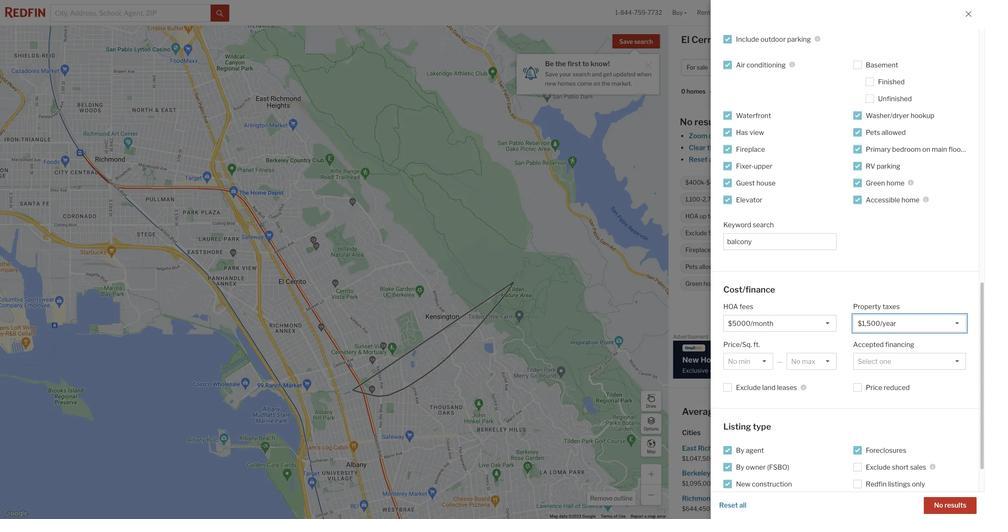Task type: vqa. For each thing, say whether or not it's contained in the screenshot.
RV parking
yes



Task type: describe. For each thing, give the bounding box(es) containing it.
remove coming soon, under contract/pending image
[[868, 197, 873, 202]]

$400k- for remove $400k-$4.5m icon
[[686, 179, 706, 186]]

1 horizontal spatial allowed
[[882, 129, 906, 137]]

to inside zoom out clear the map boundary reset all filters or remove one of your filters below to see more homes
[[849, 156, 855, 164]]

of inside zoom out clear the map boundary reset all filters or remove one of your filters below to see more homes
[[785, 156, 791, 164]]

list box for accepted financing
[[853, 353, 966, 370]]

contract/pending
[[815, 196, 863, 203]]

for inside east richmond heights homes for sale $1,047,500
[[782, 445, 791, 453]]

data
[[559, 515, 568, 519]]

cerrito
[[853, 310, 875, 318]]

for inside the richmond homes for sale $644,450
[[739, 495, 748, 503]]

come
[[577, 80, 592, 87]]

exclude land leases
[[736, 384, 797, 392]]

new
[[736, 481, 751, 489]]

fees
[[740, 303, 753, 311]]

zoom out button
[[688, 132, 720, 140]]

townhouse, land button
[[785, 59, 848, 76]]

search for save search
[[634, 38, 653, 45]]

new construction
[[736, 481, 792, 489]]

1 horizontal spatial green home
[[866, 179, 905, 187]]

0 vertical spatial ca
[[727, 34, 740, 45]]

all inside zoom out clear the map boundary reset all filters or remove one of your filters below to see more homes
[[709, 156, 716, 164]]

1 vertical spatial map
[[648, 515, 656, 519]]

map data ©2023 google
[[550, 515, 596, 519]]

0 vertical spatial fireplace
[[736, 145, 765, 153]]

sale inside kensington homes for sale $1,849,000
[[899, 470, 911, 478]]

save for save search
[[619, 38, 633, 45]]

0 homes •
[[681, 88, 712, 96]]

studio+ for studio+ / 4+ ba
[[857, 64, 878, 71]]

first
[[568, 60, 581, 68]]

sale inside homes for sale $629,000
[[884, 445, 897, 453]]

cost/finance
[[724, 285, 775, 295]]

•
[[710, 89, 712, 96]]

near
[[777, 406, 797, 417]]

unfinished
[[878, 95, 912, 103]]

sale inside button
[[697, 64, 708, 71]]

no results button
[[924, 498, 977, 515]]

fixer-upper
[[736, 162, 773, 170]]

0 horizontal spatial fireplace
[[686, 247, 711, 254]]

1 vertical spatial ca
[[845, 406, 858, 417]]

1 horizontal spatial el
[[799, 406, 807, 417]]

google image
[[2, 509, 30, 520]]

average home prices near el cerrito, ca
[[682, 406, 858, 417]]

sale inside berkeley homes for sale $1,095,000
[[746, 470, 758, 478]]

sale inside east richmond heights homes for sale $1,047,500
[[792, 445, 805, 453]]

washer/dryer hookup
[[866, 112, 935, 120]]

reduced
[[884, 384, 910, 392]]

rv parking
[[866, 162, 901, 170]]

City, Address, School, Agent, ZIP search field
[[51, 5, 211, 22]]

/
[[880, 64, 882, 71]]

remove primary bedroom on main image
[[809, 248, 814, 253]]

remove outline
[[590, 495, 633, 502]]

0 vertical spatial pets
[[866, 129, 880, 137]]

a
[[644, 515, 647, 519]]

$4.5m for remove $400k-$4.5m image
[[754, 64, 773, 71]]

be the first to know! dialog
[[516, 49, 659, 94]]

be the first to know!
[[545, 60, 610, 68]]

list box for property taxes
[[853, 315, 966, 332]]

sale
[[790, 34, 810, 45]]

0 horizontal spatial pets allowed
[[686, 264, 721, 271]]

berkeley
[[682, 470, 711, 478]]

remove green home image
[[723, 282, 728, 287]]

reset all filters button
[[688, 156, 737, 164]]

1 vertical spatial cerrito,
[[809, 406, 843, 417]]

main for primary bedroom on main
[[791, 247, 805, 254]]

0
[[681, 88, 685, 95]]

studio+ / 4+ ba button
[[851, 59, 907, 76]]

clear the map boundary button
[[688, 144, 765, 152]]

4+
[[883, 64, 890, 71]]

when
[[637, 71, 651, 78]]

primary for primary bedroom on main floor
[[866, 145, 891, 153]]

1 horizontal spatial no
[[780, 230, 788, 237]]

1 horizontal spatial parking
[[877, 162, 901, 170]]

map inside zoom out clear the map boundary reset all filters or remove one of your filters below to see more homes
[[719, 144, 733, 152]]

remove 1,100-2,750 sq. ft. image
[[740, 197, 745, 202]]

redfin for redfin link
[[778, 310, 799, 318]]

soon,
[[782, 196, 796, 203]]

el cerrito
[[846, 310, 875, 318]]

be
[[545, 60, 554, 68]]

bedroom for primary bedroom on main
[[757, 247, 782, 254]]

1 horizontal spatial green
[[866, 179, 885, 187]]

exclude for exclude 55+ communities
[[686, 230, 707, 237]]

price reduced
[[866, 384, 910, 392]]

e.g. office, balcony, modern text field
[[727, 238, 833, 246]]

0 vertical spatial no
[[680, 117, 693, 127]]

guest house
[[736, 179, 776, 187]]

keyword
[[724, 221, 751, 229]]

heights
[[732, 445, 757, 453]]

1 horizontal spatial accessible home
[[866, 196, 920, 204]]

0 horizontal spatial cerrito,
[[692, 34, 725, 45]]

the inside zoom out clear the map boundary reset all filters or remove one of your filters below to see more homes
[[707, 144, 718, 152]]

1 horizontal spatial ft.
[[753, 341, 760, 349]]

average
[[682, 406, 719, 417]]

remove $400k-$4.5m image
[[771, 65, 776, 70]]

terms of use link
[[601, 515, 626, 519]]

your inside save your search and get updated when new homes come on the market.
[[560, 71, 572, 78]]

759-
[[634, 9, 648, 16]]

on inside save your search and get updated when new homes come on the market.
[[594, 80, 600, 87]]

$400k-$4.5m for remove $400k-$4.5m image
[[733, 64, 773, 71]]

home left remove green home icon
[[704, 280, 719, 288]]

get
[[603, 71, 612, 78]]

for left sale
[[776, 34, 788, 45]]

cities
[[682, 429, 701, 437]]

list box down price/sq. ft.
[[724, 353, 773, 370]]

up
[[700, 213, 707, 220]]

terms
[[601, 515, 613, 519]]

homes for sale $629,000
[[827, 445, 897, 463]]

townhouse, for townhouse, land
[[791, 64, 824, 71]]

reset all button
[[719, 498, 747, 515]]

california
[[808, 310, 838, 318]]

error
[[657, 515, 666, 519]]

1 vertical spatial accessible
[[742, 280, 772, 288]]

options button
[[641, 414, 662, 435]]

by for by agent
[[736, 447, 744, 455]]

1 horizontal spatial to
[[708, 213, 714, 220]]

or
[[738, 156, 745, 164]]

map for map data ©2023 google
[[550, 515, 558, 519]]

1-844-759-7732 link
[[615, 9, 662, 16]]

ba
[[892, 64, 898, 71]]

ad region
[[673, 341, 981, 379]]

results inside button
[[945, 502, 967, 510]]

report ad
[[962, 336, 981, 340]]

finished
[[878, 78, 905, 86]]

berkeley homes for sale $1,095,000
[[682, 470, 758, 488]]

$629,000
[[827, 455, 855, 463]]

no inside button
[[934, 502, 943, 510]]

floor
[[949, 145, 964, 153]]

one
[[772, 156, 784, 164]]

outdoor
[[761, 35, 786, 43]]

$644,450
[[682, 505, 710, 513]]

exclude for exclude short sales
[[866, 464, 891, 472]]

exclude for exclude land leases
[[736, 384, 761, 392]]

financing
[[885, 341, 914, 349]]

for inside homes for sale $629,000
[[874, 445, 883, 453]]

out
[[709, 132, 720, 140]]

property
[[853, 303, 881, 311]]

1 vertical spatial of
[[614, 515, 618, 519]]

redfin listings only
[[866, 481, 925, 489]]

basement
[[866, 61, 898, 69]]

$400k- for remove $400k-$4.5m image
[[733, 64, 754, 71]]

more
[[869, 156, 886, 164]]

exclude 55+ communities
[[686, 230, 757, 237]]

google
[[582, 515, 596, 519]]

by owner (fsbo)
[[736, 464, 789, 472]]

0 horizontal spatial allowed
[[699, 264, 721, 271]]

0 horizontal spatial ft.
[[729, 196, 735, 203]]

leases
[[777, 384, 797, 392]]

$1,095,000
[[682, 480, 715, 488]]

accepted
[[853, 341, 884, 349]]

map button
[[641, 436, 662, 458]]

0 horizontal spatial the
[[555, 60, 566, 68]]



Task type: locate. For each thing, give the bounding box(es) containing it.
0 vertical spatial results
[[695, 117, 725, 127]]

no results inside button
[[934, 502, 967, 510]]

homes right the 0
[[687, 88, 706, 95]]

home up listing
[[721, 406, 746, 417]]

1 vertical spatial fireplace
[[686, 247, 711, 254]]

0 horizontal spatial accessible home
[[742, 280, 789, 288]]

sale inside the richmond homes for sale $644,450
[[750, 495, 762, 503]]

1 horizontal spatial waterfront
[[828, 247, 859, 254]]

home down rv parking
[[887, 179, 905, 187]]

land for exclude
[[762, 384, 776, 392]]

0 vertical spatial save
[[619, 38, 633, 45]]

el cerrito, ca homes for sale
[[681, 34, 810, 45]]

on for primary bedroom on main floor
[[922, 145, 930, 153]]

0 horizontal spatial to
[[582, 60, 589, 68]]

reset down "new"
[[719, 502, 738, 510]]

1 horizontal spatial filters
[[808, 156, 827, 164]]

studio+
[[857, 64, 878, 71], [748, 179, 769, 186]]

homes down berkeley homes for sale $1,095,000
[[716, 495, 738, 503]]

0 horizontal spatial el
[[681, 34, 690, 45]]

homes down primary bedroom on main floor
[[888, 156, 909, 164]]

filters
[[718, 156, 736, 164], [808, 156, 827, 164]]

0 vertical spatial map
[[719, 144, 733, 152]]

your inside zoom out clear the map boundary reset all filters or remove one of your filters below to see more homes
[[793, 156, 807, 164]]

1 horizontal spatial $400k-$4.5m
[[733, 64, 773, 71]]

green left remove green home icon
[[686, 280, 702, 288]]

homes inside save your search and get updated when new homes come on the market.
[[558, 80, 576, 87]]

2 horizontal spatial search
[[753, 221, 774, 229]]

$4.5m left remove $400k-$4.5m icon
[[706, 179, 724, 186]]

remove exclude 55+ communities image
[[761, 231, 767, 236]]

accessible down remove townhouse, land icon
[[866, 196, 900, 204]]

accessible home down remove townhouse, land icon
[[866, 196, 920, 204]]

0 vertical spatial to
[[582, 60, 589, 68]]

no
[[680, 117, 693, 127], [780, 230, 788, 237], [934, 502, 943, 510]]

accessible up the fees
[[742, 280, 772, 288]]

list box down the fees
[[724, 315, 836, 332]]

hoa
[[686, 213, 698, 220], [724, 303, 738, 311]]

land left leases
[[762, 384, 776, 392]]

55+
[[708, 230, 719, 237]]

for up (fsbo)
[[782, 445, 791, 453]]

townhouse, for townhouse, land
[[838, 179, 871, 186]]

upper
[[754, 162, 773, 170]]

$400k- up 1,100-
[[686, 179, 706, 186]]

1 horizontal spatial townhouse,
[[838, 179, 871, 186]]

1 vertical spatial by
[[736, 464, 744, 472]]

coming soon, under contract/pending
[[759, 196, 863, 203]]

0 vertical spatial allowed
[[882, 129, 906, 137]]

search up come
[[573, 71, 591, 78]]

0 vertical spatial pets allowed
[[866, 129, 906, 137]]

waterfront up view
[[736, 112, 771, 120]]

1 by from the top
[[736, 447, 744, 455]]

2 vertical spatial exclude
[[866, 464, 891, 472]]

1 horizontal spatial exclude
[[736, 384, 761, 392]]

report ad button
[[962, 336, 981, 342]]

the down "get"
[[602, 80, 610, 87]]

sale up the listings
[[899, 470, 911, 478]]

2 horizontal spatial on
[[922, 145, 930, 153]]

list box down financing
[[853, 353, 966, 370]]

save up new at the right top of page
[[545, 71, 558, 78]]

green home left remove green home icon
[[686, 280, 719, 288]]

save inside save your search and get updated when new homes come on the market.
[[545, 71, 558, 78]]

0 horizontal spatial of
[[614, 515, 618, 519]]

search up remove exclude 55+ communities icon
[[753, 221, 774, 229]]

1 vertical spatial ft.
[[753, 341, 760, 349]]

cerrito, up "for sale" button
[[692, 34, 725, 45]]

homes right new at the right top of page
[[558, 80, 576, 87]]

homes inside the richmond homes for sale $644,450
[[716, 495, 738, 503]]

1 horizontal spatial the
[[602, 80, 610, 87]]

list box for hoa fees
[[724, 315, 836, 332]]

prices
[[748, 406, 775, 417]]

1 horizontal spatial hoa
[[724, 303, 738, 311]]

search inside save your search and get updated when new homes come on the market.
[[573, 71, 591, 78]]

$1,849,000
[[827, 480, 860, 488]]

homes up '$1,095,000'
[[712, 470, 734, 478]]

search down the 759- at the right top of the page
[[634, 38, 653, 45]]

homes up redfin listings only
[[865, 470, 887, 478]]

$5,000/month
[[715, 213, 756, 220]]

hoa for hoa fees
[[724, 303, 738, 311]]

0 vertical spatial on
[[594, 80, 600, 87]]

hookup
[[911, 112, 935, 120]]

by left agent
[[736, 447, 744, 455]]

1 horizontal spatial pets
[[866, 129, 880, 137]]

pool
[[810, 230, 822, 237]]

bedroom down e.g. office, balcony, modern text box
[[757, 247, 782, 254]]

hoa for hoa up to $5,000/month
[[686, 213, 698, 220]]

reset inside reset all 'button'
[[719, 502, 738, 510]]

land
[[826, 64, 840, 71]]

for up redfin listings only
[[888, 470, 897, 478]]

1 horizontal spatial redfin
[[866, 481, 887, 489]]

0 horizontal spatial green home
[[686, 280, 719, 288]]

fireplace down 55+
[[686, 247, 711, 254]]

know!
[[591, 60, 610, 68]]

map down options
[[647, 449, 656, 454]]

1 vertical spatial search
[[573, 71, 591, 78]]

rv
[[866, 162, 875, 170]]

map region
[[0, 0, 670, 520]]

report a map error link
[[631, 515, 666, 519]]

short
[[892, 464, 909, 472]]

0 vertical spatial search
[[634, 38, 653, 45]]

remove studio+ / 4+ ba image
[[896, 65, 901, 70]]

homes up the $629,000
[[851, 445, 872, 453]]

save down 844-
[[619, 38, 633, 45]]

0 vertical spatial waterfront
[[736, 112, 771, 120]]

0 horizontal spatial $4.5m
[[706, 179, 724, 186]]

0 horizontal spatial map
[[550, 515, 558, 519]]

exclude
[[686, 230, 707, 237], [736, 384, 761, 392], [866, 464, 891, 472]]

exclude up prices in the right bottom of the page
[[736, 384, 761, 392]]

search inside button
[[634, 38, 653, 45]]

report for report ad
[[962, 336, 975, 340]]

0 horizontal spatial studio+
[[748, 179, 769, 186]]

0 vertical spatial redfin
[[778, 310, 799, 318]]

the up reset all filters button
[[707, 144, 718, 152]]

taxes
[[883, 303, 900, 311]]

map left data
[[550, 515, 558, 519]]

filters down clear the map boundary button
[[718, 156, 736, 164]]

townhouse, up contract/pending on the right top
[[838, 179, 871, 186]]

remove studio+ image
[[773, 180, 778, 185]]

to right the first
[[582, 60, 589, 68]]

1 vertical spatial richmond
[[682, 495, 715, 503]]

land
[[872, 179, 884, 186], [762, 384, 776, 392]]

townhouse, land
[[791, 64, 840, 71]]

filters left below
[[808, 156, 827, 164]]

0 horizontal spatial all
[[709, 156, 716, 164]]

0 vertical spatial green home
[[866, 179, 905, 187]]

allowed
[[882, 129, 906, 137], [699, 264, 721, 271]]

1 horizontal spatial bedroom
[[892, 145, 921, 153]]

0 horizontal spatial search
[[573, 71, 591, 78]]

green home down rv parking
[[866, 179, 905, 187]]

1 vertical spatial waterfront
[[828, 247, 859, 254]]

0 vertical spatial green
[[866, 179, 885, 187]]

remove no private pool image
[[826, 231, 831, 236]]

2 by from the top
[[736, 464, 744, 472]]

report left a in the right of the page
[[631, 515, 643, 519]]

accessible home up the fees
[[742, 280, 789, 288]]

©2023
[[569, 515, 581, 519]]

fireplace up remove
[[736, 145, 765, 153]]

list box
[[724, 315, 836, 332], [853, 315, 966, 332], [724, 353, 773, 370], [787, 353, 836, 370], [853, 353, 966, 370]]

include outdoor parking
[[736, 35, 811, 43]]

$4.5m
[[754, 64, 773, 71], [706, 179, 724, 186]]

primary bedroom on main floor
[[866, 145, 964, 153]]

1 vertical spatial to
[[849, 156, 855, 164]]

remove
[[746, 156, 770, 164]]

map right a in the right of the page
[[648, 515, 656, 519]]

by for by owner (fsbo)
[[736, 464, 744, 472]]

0 vertical spatial by
[[736, 447, 744, 455]]

updated
[[613, 71, 636, 78]]

$400k-$4.5m inside $400k-$4.5m button
[[733, 64, 773, 71]]

submit search image
[[217, 10, 223, 17]]

primary for primary bedroom on main
[[734, 247, 755, 254]]

use
[[619, 515, 626, 519]]

reset down clear
[[689, 156, 708, 164]]

1 filters from the left
[[718, 156, 736, 164]]

2 vertical spatial to
[[708, 213, 714, 220]]

property taxes
[[853, 303, 900, 311]]

on left floor
[[922, 145, 930, 153]]

richmond inside east richmond heights homes for sale $1,047,500
[[698, 445, 731, 453]]

pets allowed down washer/dryer
[[866, 129, 906, 137]]

redfin left california link
[[778, 310, 799, 318]]

homes inside berkeley homes for sale $1,095,000
[[712, 470, 734, 478]]

0 horizontal spatial redfin
[[778, 310, 799, 318]]

green left remove townhouse, land icon
[[866, 179, 885, 187]]

map inside button
[[647, 449, 656, 454]]

2 vertical spatial el
[[799, 406, 807, 417]]

remove $400k-$4.5m image
[[729, 180, 734, 185]]

homes inside homes for sale $629,000
[[851, 445, 872, 453]]

studio+ inside button
[[857, 64, 878, 71]]

1 vertical spatial map
[[550, 515, 558, 519]]

homes inside zoom out clear the map boundary reset all filters or remove one of your filters below to see more homes
[[888, 156, 909, 164]]

all inside 'button'
[[739, 502, 747, 510]]

your down the first
[[560, 71, 572, 78]]

for up exclude short sales
[[874, 445, 883, 453]]

ft. right sq.
[[729, 196, 735, 203]]

0 horizontal spatial main
[[791, 247, 805, 254]]

save for save your search and get updated when new homes come on the market.
[[545, 71, 558, 78]]

el for el cerrito, ca homes for sale
[[681, 34, 690, 45]]

townhouse,
[[791, 64, 824, 71], [838, 179, 871, 186]]

studio+ left /
[[857, 64, 878, 71]]

$4.5m right "air"
[[754, 64, 773, 71]]

1 vertical spatial green home
[[686, 280, 719, 288]]

0 horizontal spatial accessible
[[742, 280, 772, 288]]

0 horizontal spatial waterfront
[[736, 112, 771, 120]]

accessible home
[[866, 196, 920, 204], [742, 280, 789, 288]]

sale up "new"
[[746, 470, 758, 478]]

main left floor
[[932, 145, 947, 153]]

0 vertical spatial map
[[647, 449, 656, 454]]

bedroom up rv parking
[[892, 145, 921, 153]]

elevator
[[736, 196, 763, 204]]

2 horizontal spatial exclude
[[866, 464, 891, 472]]

on for primary bedroom on main
[[783, 247, 790, 254]]

reset inside zoom out clear the map boundary reset all filters or remove one of your filters below to see more homes
[[689, 156, 708, 164]]

studio+ / 4+ ba
[[857, 64, 898, 71]]

richmond up $644,450
[[682, 495, 715, 503]]

$4.5m for remove $400k-$4.5m icon
[[706, 179, 724, 186]]

1 horizontal spatial map
[[719, 144, 733, 152]]

studio+ for studio+
[[748, 179, 769, 186]]

el up for
[[681, 34, 690, 45]]

1 vertical spatial pets
[[686, 264, 698, 271]]

report for report a map error
[[631, 515, 643, 519]]

waterfront
[[736, 112, 771, 120], [828, 247, 859, 254]]

0 horizontal spatial hoa
[[686, 213, 698, 220]]

market.
[[612, 80, 632, 87]]

0 horizontal spatial map
[[648, 515, 656, 519]]

0 vertical spatial cerrito,
[[692, 34, 725, 45]]

to right up
[[708, 213, 714, 220]]

0 horizontal spatial on
[[594, 80, 600, 87]]

construction
[[752, 481, 792, 489]]

2 filters from the left
[[808, 156, 827, 164]]

sale up exclude short sales
[[884, 445, 897, 453]]

the inside save your search and get updated when new homes come on the market.
[[602, 80, 610, 87]]

remove townhouse, land image
[[888, 180, 893, 185]]

for inside berkeley homes for sale $1,095,000
[[735, 470, 744, 478]]

redfin for redfin listings only
[[866, 481, 887, 489]]

primary down communities
[[734, 247, 755, 254]]

fixer-
[[736, 162, 754, 170]]

report
[[962, 336, 975, 340], [631, 515, 643, 519]]

sq.
[[720, 196, 728, 203]]

options
[[644, 427, 659, 432]]

conditioning
[[747, 61, 786, 69]]

coming
[[759, 196, 780, 203]]

all down clear the map boundary button
[[709, 156, 716, 164]]

el right 'near'
[[799, 406, 807, 417]]

search for keyword search
[[753, 221, 774, 229]]

land left remove townhouse, land icon
[[872, 179, 884, 186]]

1 vertical spatial no results
[[934, 502, 967, 510]]

0 vertical spatial of
[[785, 156, 791, 164]]

parking
[[787, 35, 811, 43], [877, 162, 901, 170]]

el left cerrito
[[846, 310, 852, 318]]

parking up remove townhouse, land icon
[[877, 162, 901, 170]]

east
[[682, 445, 697, 453]]

1 horizontal spatial report
[[962, 336, 975, 340]]

owner
[[746, 464, 766, 472]]

$400k-$4.5m for remove $400k-$4.5m icon
[[686, 179, 724, 186]]

pets allowed
[[866, 129, 906, 137], [686, 264, 721, 271]]

report inside button
[[962, 336, 975, 340]]

save search button
[[612, 34, 660, 49]]

ft. right price/sq.
[[753, 341, 760, 349]]

save inside save search button
[[619, 38, 633, 45]]

include
[[736, 35, 759, 43]]

2 vertical spatial on
[[783, 247, 790, 254]]

map
[[719, 144, 733, 152], [648, 515, 656, 519]]

hoa up to $5,000/month
[[686, 213, 756, 220]]

0 vertical spatial accessible
[[866, 196, 900, 204]]

2 vertical spatial the
[[707, 144, 718, 152]]

0 vertical spatial no results
[[680, 117, 725, 127]]

1 vertical spatial reset
[[719, 502, 738, 510]]

$4.5m inside button
[[754, 64, 773, 71]]

for up "new"
[[735, 470, 744, 478]]

0 vertical spatial land
[[872, 179, 884, 186]]

redfin left the listings
[[866, 481, 887, 489]]

accessible
[[866, 196, 900, 204], [742, 280, 772, 288]]

0 vertical spatial accessible home
[[866, 196, 920, 204]]

by down east richmond heights homes for sale $1,047,500
[[736, 464, 744, 472]]

allowed down 55+
[[699, 264, 721, 271]]

1 vertical spatial main
[[791, 247, 805, 254]]

0 horizontal spatial exclude
[[686, 230, 707, 237]]

homes for sale link
[[827, 443, 967, 455]]

house
[[757, 179, 776, 187]]

on down and
[[594, 80, 600, 87]]

0 horizontal spatial parking
[[787, 35, 811, 43]]

homes inside 0 homes •
[[687, 88, 706, 95]]

listing type
[[724, 422, 771, 432]]

townhouse, left 'land'
[[791, 64, 824, 71]]

home right remove coming soon, under contract/pending image
[[902, 196, 920, 204]]

sale right for
[[697, 64, 708, 71]]

exclude left 55+
[[686, 230, 707, 237]]

1 horizontal spatial fireplace
[[736, 145, 765, 153]]

richmond inside the richmond homes for sale $644,450
[[682, 495, 715, 503]]

1 horizontal spatial accessible
[[866, 196, 900, 204]]

ca left homes
[[727, 34, 740, 45]]

ca up cities heading at the right bottom of the page
[[845, 406, 858, 417]]

for sale
[[687, 64, 708, 71]]

california link
[[808, 310, 838, 318]]

save search
[[619, 38, 653, 45]]

bedroom for primary bedroom on main floor
[[892, 145, 921, 153]]

1 horizontal spatial all
[[739, 502, 747, 510]]

0 horizontal spatial pets
[[686, 264, 698, 271]]

hoa left the fees
[[724, 303, 738, 311]]

has view
[[736, 129, 764, 137]]

zoom out clear the map boundary reset all filters or remove one of your filters below to see more homes
[[689, 132, 909, 164]]

washer/dryer
[[866, 112, 909, 120]]

primary bedroom on main
[[734, 247, 805, 254]]

sale down cities heading at the right bottom of the page
[[792, 445, 805, 453]]

clear
[[689, 144, 706, 152]]

1 horizontal spatial $4.5m
[[754, 64, 773, 71]]

pets allowed down 55+
[[686, 264, 721, 271]]

0 vertical spatial $400k-$4.5m
[[733, 64, 773, 71]]

to inside dialog
[[582, 60, 589, 68]]

studio+ down fixer-upper at top right
[[748, 179, 769, 186]]

1 vertical spatial pets allowed
[[686, 264, 721, 271]]

el for el cerrito
[[846, 310, 852, 318]]

primary up more
[[866, 145, 891, 153]]

1 vertical spatial no
[[780, 230, 788, 237]]

0 horizontal spatial no results
[[680, 117, 725, 127]]

$400k- down the el cerrito, ca homes for sale
[[733, 64, 754, 71]]

homes inside kensington homes for sale $1,849,000
[[865, 470, 887, 478]]

1 horizontal spatial results
[[945, 502, 967, 510]]

price
[[866, 384, 882, 392]]

waterfront down remove no private pool icon
[[828, 247, 859, 254]]

main for primary bedroom on main floor
[[932, 145, 947, 153]]

to left see
[[849, 156, 855, 164]]

agent
[[746, 447, 764, 455]]

your right one
[[793, 156, 807, 164]]

bedroom
[[892, 145, 921, 153], [757, 247, 782, 254]]

richmond homes for sale $644,450
[[682, 495, 762, 513]]

cities heading
[[682, 429, 972, 438]]

townhouse, inside townhouse, land "button"
[[791, 64, 824, 71]]

home up redfin link
[[773, 280, 789, 288]]

0 vertical spatial $400k-
[[733, 64, 754, 71]]

list box right —
[[787, 353, 836, 370]]

el cerrito link
[[846, 310, 875, 318]]

reset all
[[719, 502, 747, 510]]

sale
[[697, 64, 708, 71], [792, 445, 805, 453], [884, 445, 897, 453], [746, 470, 758, 478], [899, 470, 911, 478], [750, 495, 762, 503]]

cerrito, up cities heading at the right bottom of the page
[[809, 406, 843, 417]]

sale down new construction
[[750, 495, 762, 503]]

0 horizontal spatial $400k-$4.5m
[[686, 179, 724, 186]]

keyword search
[[724, 221, 774, 229]]

list box up financing
[[853, 315, 966, 332]]

no results
[[680, 117, 725, 127], [934, 502, 967, 510]]

0 horizontal spatial green
[[686, 280, 702, 288]]

0 horizontal spatial land
[[762, 384, 776, 392]]

parking right outdoor
[[787, 35, 811, 43]]

1 vertical spatial $4.5m
[[706, 179, 724, 186]]

1 vertical spatial on
[[922, 145, 930, 153]]

0 vertical spatial townhouse,
[[791, 64, 824, 71]]

$400k- inside button
[[733, 64, 754, 71]]

for inside kensington homes for sale $1,849,000
[[888, 470, 897, 478]]

land for townhouse,
[[872, 179, 884, 186]]

remove outline button
[[587, 492, 636, 506]]

hoa fees
[[724, 303, 753, 311]]

map for map
[[647, 449, 656, 454]]

2 vertical spatial no
[[934, 502, 943, 510]]

main left remove primary bedroom on main image
[[791, 247, 805, 254]]

homes inside east richmond heights homes for sale $1,047,500
[[759, 445, 780, 453]]



